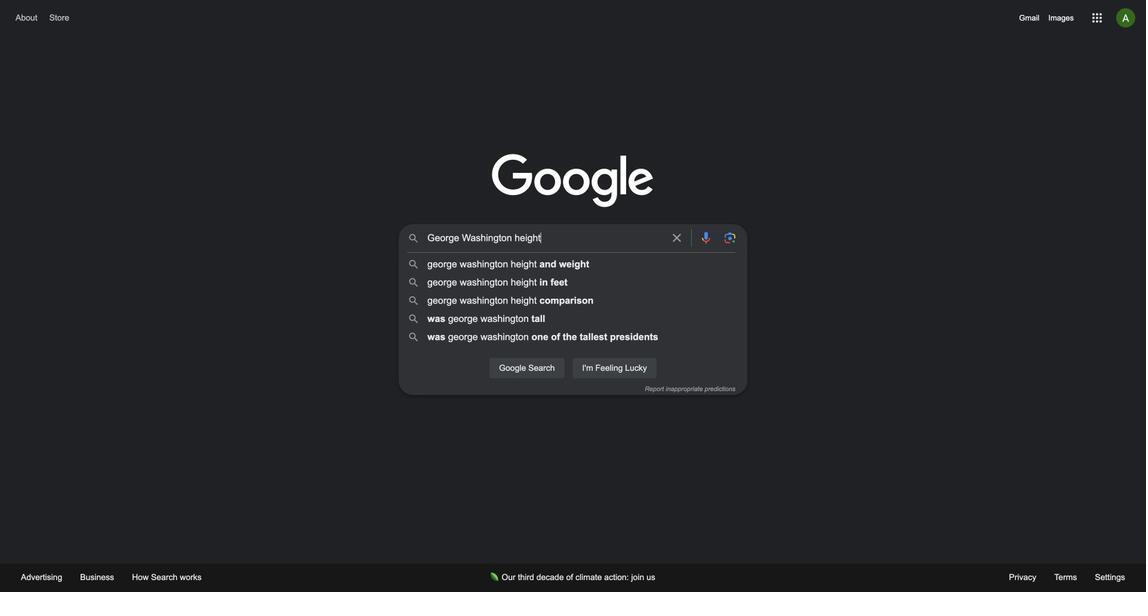 Task type: vqa. For each thing, say whether or not it's contained in the screenshot.
search box
yes



Task type: describe. For each thing, give the bounding box(es) containing it.
search by voice image
[[699, 231, 714, 245]]

google image
[[492, 154, 654, 209]]

Search text field
[[428, 232, 663, 248]]

search by image image
[[723, 231, 737, 245]]



Task type: locate. For each thing, give the bounding box(es) containing it.
I'm Feeling Lucky submit
[[572, 358, 657, 379]]

None search field
[[12, 221, 1135, 396]]

list box
[[399, 256, 748, 347]]



